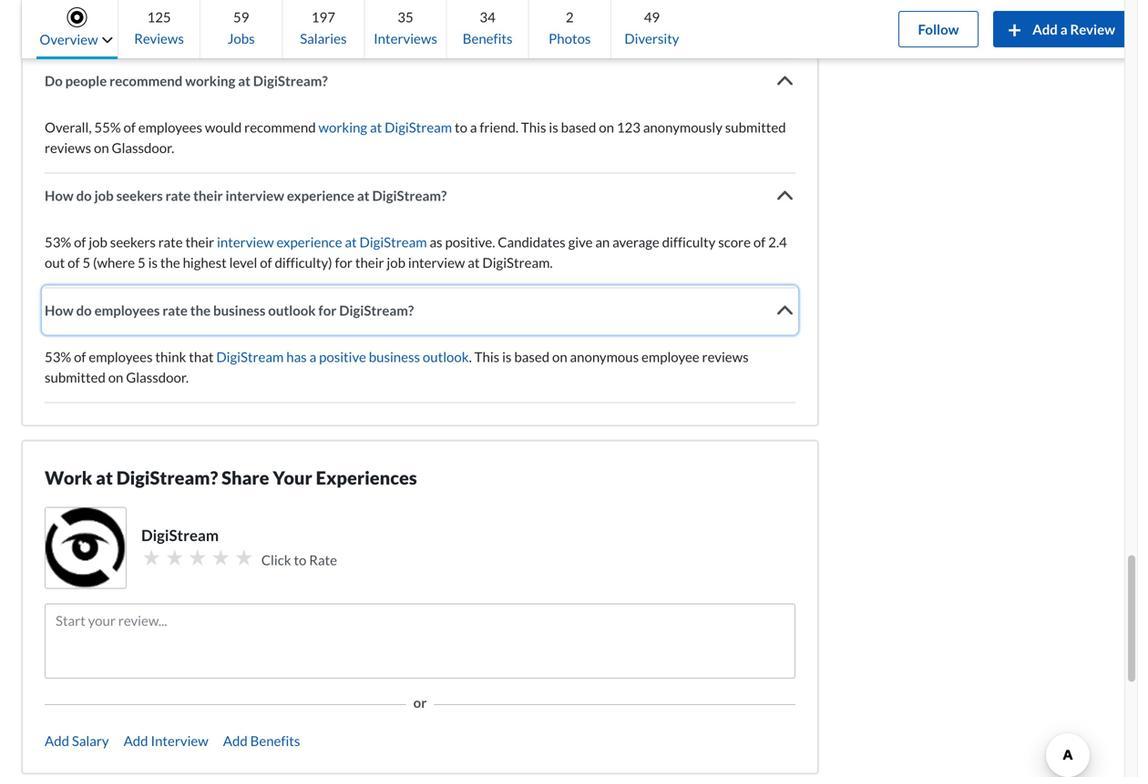 Task type: vqa. For each thing, say whether or not it's contained in the screenshot.
the bottom Pacific
no



Task type: describe. For each thing, give the bounding box(es) containing it.
anonymous
[[570, 349, 639, 365]]

197
[[312, 9, 335, 25]]

you.
[[538, 4, 563, 20]]

59 jobs
[[228, 9, 255, 47]]

0 vertical spatial employees
[[138, 119, 202, 135]]

1 get from the left
[[62, 4, 81, 20]]

that
[[189, 349, 214, 365]]

how for how do employees rate the business outlook for digistream?
[[45, 302, 74, 319]]

their for do
[[193, 187, 223, 204]]

add interview link
[[124, 733, 209, 749]]

difficulty)
[[275, 254, 332, 271]]

follow
[[919, 21, 960, 37]]

197 salaries
[[300, 9, 347, 47]]

.
[[469, 349, 472, 365]]

think
[[155, 349, 186, 365]]

share
[[222, 467, 269, 489]]

(where
[[93, 254, 135, 271]]

working at digistream link
[[319, 119, 452, 135]]

currently open positions link
[[249, 4, 394, 20]]

their inside the as positive. candidates give an average difficulty score of 2.4 out of 5 (where 5 is the highest level of difficulty) for their job interview at digistream.
[[355, 254, 384, 271]]

about
[[173, 25, 207, 41]]

1 5 from the left
[[82, 254, 90, 271]]

give
[[569, 234, 593, 250]]

overall, 55% of employees would recommend working at digistream
[[45, 119, 452, 135]]

outlook inside dropdown button
[[268, 302, 316, 319]]

a up 'prepare'
[[477, 4, 484, 20]]

for inside the as positive. candidates give an average difficulty score of 2.4 out of 5 (where 5 is the highest level of difficulty) for their job interview at digistream.
[[335, 254, 353, 271]]

highest
[[183, 254, 227, 271]]

53% of employees think that digistream has a positive business outlook
[[45, 349, 469, 365]]

working inside "dropdown button"
[[185, 72, 236, 89]]

interview process at digistream and prepare for tough questions.
[[233, 25, 620, 41]]

digistream? inside "dropdown button"
[[253, 72, 328, 89]]

digistream has a positive business outlook link
[[216, 349, 469, 365]]

2.4
[[769, 234, 788, 250]]

as
[[430, 234, 443, 250]]

34 benefits
[[463, 9, 513, 47]]

and apply for a job near you. once you get a positive response, make sure to find out about the
[[45, 4, 763, 41]]

35
[[398, 9, 414, 25]]

to a friend. this is based on 123 anonymously submitted reviews on glassdoor.
[[45, 119, 787, 156]]

click
[[261, 552, 291, 568]]

interview experience at digistream link
[[217, 234, 427, 250]]

tough
[[521, 25, 556, 41]]

2 photos
[[549, 9, 591, 47]]

a up the 'sure'
[[83, 4, 90, 20]]

level
[[229, 254, 257, 271]]

salary
[[72, 733, 109, 749]]

glassdoor. inside . this is based on anonymous employee reviews submitted on glassdoor.
[[126, 369, 189, 386]]

Start your review... text field
[[45, 604, 796, 679]]

benefits for 34
[[463, 30, 513, 47]]

prepare
[[451, 25, 498, 41]]

recommend inside "dropdown button"
[[110, 72, 183, 89]]

2 vertical spatial to
[[294, 552, 307, 568]]

add for add benefits
[[223, 733, 248, 749]]

response,
[[706, 4, 763, 20]]

based inside to a friend. this is based on 123 anonymously submitted reviews on glassdoor.
[[561, 119, 597, 135]]

1 click to rate image from the left
[[141, 548, 162, 568]]

is inside to a friend. this is based on 123 anonymously submitted reviews on glassdoor.
[[549, 119, 559, 135]]

add benefits
[[223, 733, 300, 749]]

interview inside the as positive. candidates give an average difficulty score of 2.4 out of 5 (where 5 is the highest level of difficulty) for their job interview at digistream.
[[408, 254, 465, 271]]

interview inside dropdown button
[[226, 187, 285, 204]]

out inside the as positive. candidates give an average difficulty score of 2.4 out of 5 (where 5 is the highest level of difficulty) for their job interview at digistream.
[[45, 254, 65, 271]]

digistream up click to rate image
[[141, 526, 219, 545]]

overview
[[40, 31, 98, 47]]

for inside how do employees rate the business outlook for digistream? dropdown button
[[319, 302, 337, 319]]

1 horizontal spatial and
[[426, 25, 448, 41]]

follow button
[[899, 11, 979, 47]]

reviews inside to a friend. this is based on 123 anonymously submitted reviews on glassdoor.
[[45, 139, 91, 156]]

job inside the as positive. candidates give an average difficulty score of 2.4 out of 5 (where 5 is the highest level of difficulty) for their job interview at digistream.
[[387, 254, 406, 271]]

employees for rate
[[94, 302, 160, 319]]

sure
[[79, 25, 106, 41]]

digistream? up the digistream has a positive business outlook link
[[339, 302, 414, 319]]

at up find
[[114, 4, 126, 20]]

1 vertical spatial recommend
[[244, 119, 316, 135]]

the inside the as positive. candidates give an average difficulty score of 2.4 out of 5 (where 5 is the highest level of difficulty) for their job interview at digistream.
[[160, 254, 180, 271]]

add for add salary
[[45, 733, 69, 749]]

do for job
[[76, 187, 92, 204]]

125 reviews
[[134, 9, 184, 47]]

work
[[45, 467, 92, 489]]

glassdoor. inside to a friend. this is based on 123 anonymously submitted reviews on glassdoor.
[[112, 139, 174, 156]]

work at digistream? share your experiences
[[45, 467, 417, 489]]

jobs
[[228, 30, 255, 47]]

average
[[613, 234, 660, 250]]

photos
[[549, 30, 591, 47]]

submitted inside to a friend. this is based on 123 anonymously submitted reviews on glassdoor.
[[726, 119, 787, 135]]

123
[[617, 119, 641, 135]]

near
[[508, 4, 535, 20]]

how do employees rate the business outlook for digistream?
[[45, 302, 414, 319]]

as positive. candidates give an average difficulty score of 2.4 out of 5 (where 5 is the highest level of difficulty) for their job interview at digistream.
[[45, 234, 788, 271]]

to inside to a friend. this is based on 123 anonymously submitted reviews on glassdoor.
[[455, 119, 468, 135]]

review
[[1071, 21, 1116, 37]]

positions
[[340, 4, 394, 20]]

difficulty
[[663, 234, 716, 250]]

experiences
[[316, 467, 417, 489]]

49 diversity
[[625, 9, 680, 47]]

and inside and apply for a job near you. once you get a positive response, make sure to find out about the
[[397, 4, 419, 20]]

interview up level
[[217, 234, 274, 250]]

34
[[480, 9, 496, 25]]

to
[[45, 4, 59, 20]]

open
[[307, 4, 337, 20]]

anonymously
[[644, 119, 723, 135]]

reviews
[[134, 30, 184, 47]]

an
[[596, 234, 610, 250]]

digistream? up as
[[372, 187, 447, 204]]

friend.
[[480, 119, 519, 135]]

interviews
[[374, 30, 438, 47]]

a inside add a review link
[[1061, 21, 1068, 37]]

business inside how do employees rate the business outlook for digistream? dropdown button
[[213, 302, 266, 319]]

do
[[45, 72, 63, 89]]

process
[[292, 25, 338, 41]]

currently
[[249, 4, 304, 20]]

people
[[65, 72, 107, 89]]

add salary link
[[45, 733, 109, 749]]

digistream down 'positions'
[[356, 25, 423, 41]]

apply
[[421, 4, 454, 20]]

get inside and apply for a job near you. once you get a positive response, make sure to find out about the
[[625, 4, 644, 20]]

browse
[[202, 4, 246, 20]]

digistream left as
[[360, 234, 427, 250]]

add salary
[[45, 733, 109, 749]]

do people recommend working at digistream?
[[45, 72, 328, 89]]

out inside and apply for a job near you. once you get a positive response, make sure to find out about the
[[150, 25, 170, 41]]

rate for do
[[166, 187, 191, 204]]

candidates
[[498, 234, 566, 250]]

has
[[287, 349, 307, 365]]

for inside and apply for a job near you. once you get a positive response, make sure to find out about the
[[457, 4, 474, 20]]

how do job seekers rate their interview experience at digistream? button
[[45, 174, 796, 217]]

at inside the as positive. candidates give an average difficulty score of 2.4 out of 5 (where 5 is the highest level of difficulty) for their job interview at digistream.
[[468, 254, 480, 271]]

add for add a review
[[1033, 21, 1058, 37]]



Task type: locate. For each thing, give the bounding box(es) containing it.
3 click to rate image from the left
[[187, 548, 208, 568]]

1 vertical spatial rate
[[158, 234, 183, 250]]

reviews right the employee
[[703, 349, 749, 365]]

experience
[[287, 187, 355, 204], [277, 234, 342, 250]]

digistream down do people recommend working at digistream? "dropdown button"
[[385, 119, 452, 135]]

add left 'review'
[[1033, 21, 1058, 37]]

experience for digistream
[[277, 234, 342, 250]]

outlook up has
[[268, 302, 316, 319]]

1 horizontal spatial benefits
[[463, 30, 513, 47]]

1 vertical spatial based
[[515, 349, 550, 365]]

1 vertical spatial submitted
[[45, 369, 106, 386]]

2 vertical spatial rate
[[163, 302, 188, 319]]

add interview
[[124, 733, 209, 749]]

submitted inside . this is based on anonymous employee reviews submitted on glassdoor.
[[45, 369, 106, 386]]

benefits
[[463, 30, 513, 47], [250, 733, 300, 749]]

this
[[521, 119, 547, 135], [475, 349, 500, 365]]

1 vertical spatial benefits
[[250, 733, 300, 749]]

score
[[719, 234, 751, 250]]

0 vertical spatial this
[[521, 119, 547, 135]]

1 vertical spatial to
[[455, 119, 468, 135]]

1 horizontal spatial submitted
[[726, 119, 787, 135]]

the inside dropdown button
[[190, 302, 211, 319]]

their
[[193, 187, 223, 204], [186, 234, 214, 250], [355, 254, 384, 271]]

0 horizontal spatial out
[[45, 254, 65, 271]]

is right .
[[502, 349, 512, 365]]

is right (where
[[148, 254, 158, 271]]

1 horizontal spatial business
[[369, 349, 420, 365]]

digistream,
[[129, 4, 199, 20]]

to left find
[[108, 25, 121, 41]]

is inside the as positive. candidates give an average difficulty score of 2.4 out of 5 (where 5 is the highest level of difficulty) for their job interview at digistream.
[[148, 254, 158, 271]]

job inside dropdown button
[[94, 187, 114, 204]]

business down how do employees rate the business outlook for digistream? dropdown button
[[369, 349, 420, 365]]

based right .
[[515, 349, 550, 365]]

rate
[[309, 552, 337, 568]]

working down do people recommend working at digistream? "dropdown button"
[[319, 119, 368, 135]]

0 vertical spatial 53%
[[45, 234, 71, 250]]

0 vertical spatial and
[[397, 4, 419, 20]]

at down jobs
[[238, 72, 251, 89]]

the
[[210, 25, 230, 41], [160, 254, 180, 271], [190, 302, 211, 319]]

add left salary
[[45, 733, 69, 749]]

125
[[147, 9, 171, 25]]

0 vertical spatial positive
[[656, 4, 703, 20]]

add right interview
[[223, 733, 248, 749]]

overall,
[[45, 119, 92, 135]]

0 horizontal spatial outlook
[[268, 302, 316, 319]]

how do employees rate the business outlook for digistream? button
[[45, 289, 796, 332]]

1 vertical spatial working
[[319, 119, 368, 135]]

add a review
[[1033, 21, 1116, 37]]

find
[[124, 25, 147, 41]]

get left 49
[[625, 4, 644, 20]]

2 horizontal spatial to
[[455, 119, 468, 135]]

out
[[150, 25, 170, 41], [45, 254, 65, 271]]

for up the digistream has a positive business outlook link
[[319, 302, 337, 319]]

interview process at digistream link
[[233, 25, 423, 41]]

2 vertical spatial employees
[[89, 349, 153, 365]]

is inside . this is based on anonymous employee reviews submitted on glassdoor.
[[502, 349, 512, 365]]

to get a job at digistream, browse currently open positions
[[45, 4, 394, 20]]

salaries
[[300, 30, 347, 47]]

5 right (where
[[138, 254, 146, 271]]

their for of
[[186, 234, 214, 250]]

0 vertical spatial recommend
[[110, 72, 183, 89]]

0 vertical spatial benefits
[[463, 30, 513, 47]]

out down digistream,
[[150, 25, 170, 41]]

1 horizontal spatial 5
[[138, 254, 146, 271]]

1 horizontal spatial working
[[319, 119, 368, 135]]

1 do from the top
[[76, 187, 92, 204]]

rate
[[166, 187, 191, 204], [158, 234, 183, 250], [163, 302, 188, 319]]

0 horizontal spatial this
[[475, 349, 500, 365]]

1 vertical spatial seekers
[[110, 234, 156, 250]]

2 get from the left
[[625, 4, 644, 20]]

2 5 from the left
[[138, 254, 146, 271]]

0 horizontal spatial and
[[397, 4, 419, 20]]

at right 197
[[341, 25, 353, 41]]

out left (where
[[45, 254, 65, 271]]

53% of job seekers rate their interview experience at digistream
[[45, 234, 427, 250]]

0 horizontal spatial reviews
[[45, 139, 91, 156]]

do for employees
[[76, 302, 92, 319]]

employees
[[138, 119, 202, 135], [94, 302, 160, 319], [89, 349, 153, 365]]

job
[[93, 4, 112, 20], [487, 4, 505, 20], [94, 187, 114, 204], [89, 234, 108, 250], [387, 254, 406, 271]]

at
[[114, 4, 126, 20], [341, 25, 353, 41], [238, 72, 251, 89], [370, 119, 382, 135], [357, 187, 370, 204], [345, 234, 357, 250], [468, 254, 480, 271], [96, 467, 113, 489]]

how for how do job seekers rate their interview experience at digistream?
[[45, 187, 74, 204]]

at inside do people recommend working at digistream? "dropdown button"
[[238, 72, 251, 89]]

2 click to rate image from the left
[[164, 548, 185, 568]]

employees down do people recommend working at digistream?
[[138, 119, 202, 135]]

0 vertical spatial glassdoor.
[[112, 139, 174, 156]]

0 vertical spatial working
[[185, 72, 236, 89]]

digistream? down salaries
[[253, 72, 328, 89]]

seekers
[[116, 187, 163, 204], [110, 234, 156, 250]]

0 vertical spatial is
[[549, 119, 559, 135]]

1 vertical spatial their
[[186, 234, 214, 250]]

to
[[108, 25, 121, 41], [455, 119, 468, 135], [294, 552, 307, 568]]

a left 'review'
[[1061, 21, 1068, 37]]

digistream logo image
[[46, 508, 126, 589]]

get right to
[[62, 4, 81, 20]]

0 vertical spatial based
[[561, 119, 597, 135]]

0 vertical spatial the
[[210, 25, 230, 41]]

0 horizontal spatial 5
[[82, 254, 90, 271]]

1 horizontal spatial reviews
[[703, 349, 749, 365]]

positive
[[656, 4, 703, 20], [319, 349, 366, 365]]

1 vertical spatial business
[[369, 349, 420, 365]]

1 vertical spatial is
[[148, 254, 158, 271]]

1 vertical spatial out
[[45, 254, 65, 271]]

digistream?
[[253, 72, 328, 89], [372, 187, 447, 204], [339, 302, 414, 319], [117, 467, 218, 489]]

do people recommend working at digistream? button
[[45, 59, 796, 103]]

1 horizontal spatial recommend
[[244, 119, 316, 135]]

at down do people recommend working at digistream? "dropdown button"
[[370, 119, 382, 135]]

0 vertical spatial out
[[150, 25, 170, 41]]

how
[[45, 187, 74, 204], [45, 302, 74, 319]]

35 interviews
[[374, 9, 438, 47]]

rate for of
[[158, 234, 183, 250]]

0 vertical spatial submitted
[[726, 119, 787, 135]]

do
[[76, 187, 92, 204], [76, 302, 92, 319]]

1 horizontal spatial positive
[[656, 4, 703, 20]]

at down how do job seekers rate their interview experience at digistream? dropdown button
[[345, 234, 357, 250]]

this right .
[[475, 349, 500, 365]]

get
[[62, 4, 81, 20], [625, 4, 644, 20]]

a
[[83, 4, 90, 20], [477, 4, 484, 20], [647, 4, 654, 20], [1061, 21, 1068, 37], [470, 119, 477, 135], [310, 349, 317, 365]]

employees for think
[[89, 349, 153, 365]]

4 click to rate image from the left
[[234, 548, 254, 568]]

and down apply
[[426, 25, 448, 41]]

click to rate image
[[211, 548, 231, 568]]

seekers inside how do job seekers rate their interview experience at digistream? dropdown button
[[116, 187, 163, 204]]

add for add interview
[[124, 733, 148, 749]]

0 horizontal spatial recommend
[[110, 72, 183, 89]]

53% for 53% of employees think that digistream has a positive business outlook
[[45, 349, 71, 365]]

1 vertical spatial reviews
[[703, 349, 749, 365]]

the inside and apply for a job near you. once you get a positive response, make sure to find out about the
[[210, 25, 230, 41]]

digistream.
[[483, 254, 553, 271]]

a right has
[[310, 349, 317, 365]]

1 vertical spatial how
[[45, 302, 74, 319]]

at down positive.
[[468, 254, 480, 271]]

0 vertical spatial outlook
[[268, 302, 316, 319]]

rate inside how do employees rate the business outlook for digistream? dropdown button
[[163, 302, 188, 319]]

0 vertical spatial reviews
[[45, 139, 91, 156]]

click to rate
[[261, 552, 337, 568]]

glassdoor.
[[112, 139, 174, 156], [126, 369, 189, 386]]

0 horizontal spatial to
[[108, 25, 121, 41]]

0 vertical spatial rate
[[166, 187, 191, 204]]

and
[[397, 4, 419, 20], [426, 25, 448, 41]]

2 how from the top
[[45, 302, 74, 319]]

the down to get a job at digistream, browse currently open positions
[[210, 25, 230, 41]]

0 horizontal spatial positive
[[319, 349, 366, 365]]

job inside and apply for a job near you. once you get a positive response, make sure to find out about the
[[487, 4, 505, 20]]

your
[[273, 467, 313, 489]]

reviews down the overall,
[[45, 139, 91, 156]]

for up 'prepare'
[[457, 4, 474, 20]]

rate inside how do job seekers rate their interview experience at digistream? dropdown button
[[166, 187, 191, 204]]

the left highest
[[160, 254, 180, 271]]

digistream? left share
[[117, 467, 218, 489]]

1 horizontal spatial based
[[561, 119, 597, 135]]

1 vertical spatial the
[[160, 254, 180, 271]]

and up interviews
[[397, 4, 419, 20]]

make
[[45, 25, 77, 41]]

at right work
[[96, 467, 113, 489]]

1 horizontal spatial this
[[521, 119, 547, 135]]

employees inside dropdown button
[[94, 302, 160, 319]]

49
[[644, 9, 660, 25]]

questions.
[[559, 25, 620, 41]]

to inside and apply for a job near you. once you get a positive response, make sure to find out about the
[[108, 25, 121, 41]]

experience up interview experience at digistream link
[[287, 187, 355, 204]]

1 vertical spatial this
[[475, 349, 500, 365]]

glassdoor. down think
[[126, 369, 189, 386]]

positive up diversity
[[656, 4, 703, 20]]

experience inside dropdown button
[[287, 187, 355, 204]]

2 53% from the top
[[45, 349, 71, 365]]

seekers for of
[[110, 234, 156, 250]]

their inside dropdown button
[[193, 187, 223, 204]]

5 left (where
[[82, 254, 90, 271]]

0 horizontal spatial get
[[62, 4, 81, 20]]

1 vertical spatial glassdoor.
[[126, 369, 189, 386]]

their up 53% of job seekers rate their interview experience at digistream
[[193, 187, 223, 204]]

employee
[[642, 349, 700, 365]]

1 vertical spatial employees
[[94, 302, 160, 319]]

interview down currently
[[233, 25, 290, 41]]

0 horizontal spatial submitted
[[45, 369, 106, 386]]

experience up difficulty)
[[277, 234, 342, 250]]

their up highest
[[186, 234, 214, 250]]

0 horizontal spatial business
[[213, 302, 266, 319]]

55%
[[94, 119, 121, 135]]

1 vertical spatial and
[[426, 25, 448, 41]]

1 vertical spatial positive
[[319, 349, 366, 365]]

employees left think
[[89, 349, 153, 365]]

0 vertical spatial their
[[193, 187, 223, 204]]

their down interview experience at digistream link
[[355, 254, 384, 271]]

1 53% from the top
[[45, 234, 71, 250]]

is right friend.
[[549, 119, 559, 135]]

interview up 53% of job seekers rate their interview experience at digistream
[[226, 187, 285, 204]]

this inside . this is based on anonymous employee reviews submitted on glassdoor.
[[475, 349, 500, 365]]

employees down (where
[[94, 302, 160, 319]]

1 vertical spatial outlook
[[423, 349, 469, 365]]

1 horizontal spatial get
[[625, 4, 644, 20]]

at up interview experience at digistream link
[[357, 187, 370, 204]]

2 vertical spatial the
[[190, 302, 211, 319]]

add benefits link
[[223, 733, 300, 749]]

0 vertical spatial business
[[213, 302, 266, 319]]

a inside to a friend. this is based on 123 anonymously submitted reviews on glassdoor.
[[470, 119, 477, 135]]

recommend down reviews
[[110, 72, 183, 89]]

outlook down how do employees rate the business outlook for digistream? dropdown button
[[423, 349, 469, 365]]

2
[[566, 9, 574, 25]]

how do job seekers rate their interview experience at digistream?
[[45, 187, 447, 204]]

positive inside and apply for a job near you. once you get a positive response, make sure to find out about the
[[656, 4, 703, 20]]

interview
[[151, 733, 209, 749]]

2 vertical spatial their
[[355, 254, 384, 271]]

positive.
[[445, 234, 495, 250]]

2 horizontal spatial is
[[549, 119, 559, 135]]

this inside to a friend. this is based on 123 anonymously submitted reviews on glassdoor.
[[521, 119, 547, 135]]

at inside how do job seekers rate their interview experience at digistream? dropdown button
[[357, 187, 370, 204]]

recommend
[[110, 72, 183, 89], [244, 119, 316, 135]]

business
[[213, 302, 266, 319], [369, 349, 420, 365]]

recommend right "would"
[[244, 119, 316, 135]]

1 vertical spatial 53%
[[45, 349, 71, 365]]

0 horizontal spatial working
[[185, 72, 236, 89]]

based left 123
[[561, 119, 597, 135]]

2 vertical spatial is
[[502, 349, 512, 365]]

benefits for add
[[250, 733, 300, 749]]

1 how from the top
[[45, 187, 74, 204]]

1 horizontal spatial out
[[150, 25, 170, 41]]

submitted
[[726, 119, 787, 135], [45, 369, 106, 386]]

add left interview
[[124, 733, 148, 749]]

experience for digistream?
[[287, 187, 355, 204]]

positive right has
[[319, 349, 366, 365]]

0 vertical spatial how
[[45, 187, 74, 204]]

outlook
[[268, 302, 316, 319], [423, 349, 469, 365]]

1 horizontal spatial is
[[502, 349, 512, 365]]

glassdoor. down '55%'
[[112, 139, 174, 156]]

53% for 53% of job seekers rate their interview experience at digistream
[[45, 234, 71, 250]]

this right friend.
[[521, 119, 547, 135]]

based inside . this is based on anonymous employee reviews submitted on glassdoor.
[[515, 349, 550, 365]]

1 vertical spatial do
[[76, 302, 92, 319]]

a left friend.
[[470, 119, 477, 135]]

to left rate
[[294, 552, 307, 568]]

0 vertical spatial do
[[76, 187, 92, 204]]

diversity
[[625, 30, 680, 47]]

digistream left has
[[216, 349, 284, 365]]

0 horizontal spatial benefits
[[250, 733, 300, 749]]

add a review link
[[994, 11, 1131, 47]]

click to rate image
[[141, 548, 162, 568], [164, 548, 185, 568], [187, 548, 208, 568], [234, 548, 254, 568]]

a up diversity
[[647, 4, 654, 20]]

1 vertical spatial experience
[[277, 234, 342, 250]]

to left friend.
[[455, 119, 468, 135]]

for down 'near'
[[501, 25, 518, 41]]

0 horizontal spatial is
[[148, 254, 158, 271]]

on
[[599, 119, 614, 135], [94, 139, 109, 156], [553, 349, 568, 365], [108, 369, 123, 386]]

0 vertical spatial to
[[108, 25, 121, 41]]

working up "would"
[[185, 72, 236, 89]]

business down level
[[213, 302, 266, 319]]

1 horizontal spatial outlook
[[423, 349, 469, 365]]

seekers for do
[[116, 187, 163, 204]]

or
[[414, 695, 427, 711]]

interview down as
[[408, 254, 465, 271]]

reviews inside . this is based on anonymous employee reviews submitted on glassdoor.
[[703, 349, 749, 365]]

2 do from the top
[[76, 302, 92, 319]]

5
[[82, 254, 90, 271], [138, 254, 146, 271]]

the up that
[[190, 302, 211, 319]]

0 vertical spatial seekers
[[116, 187, 163, 204]]

0 vertical spatial experience
[[287, 187, 355, 204]]

0 horizontal spatial based
[[515, 349, 550, 365]]

for down interview experience at digistream link
[[335, 254, 353, 271]]

1 horizontal spatial to
[[294, 552, 307, 568]]



